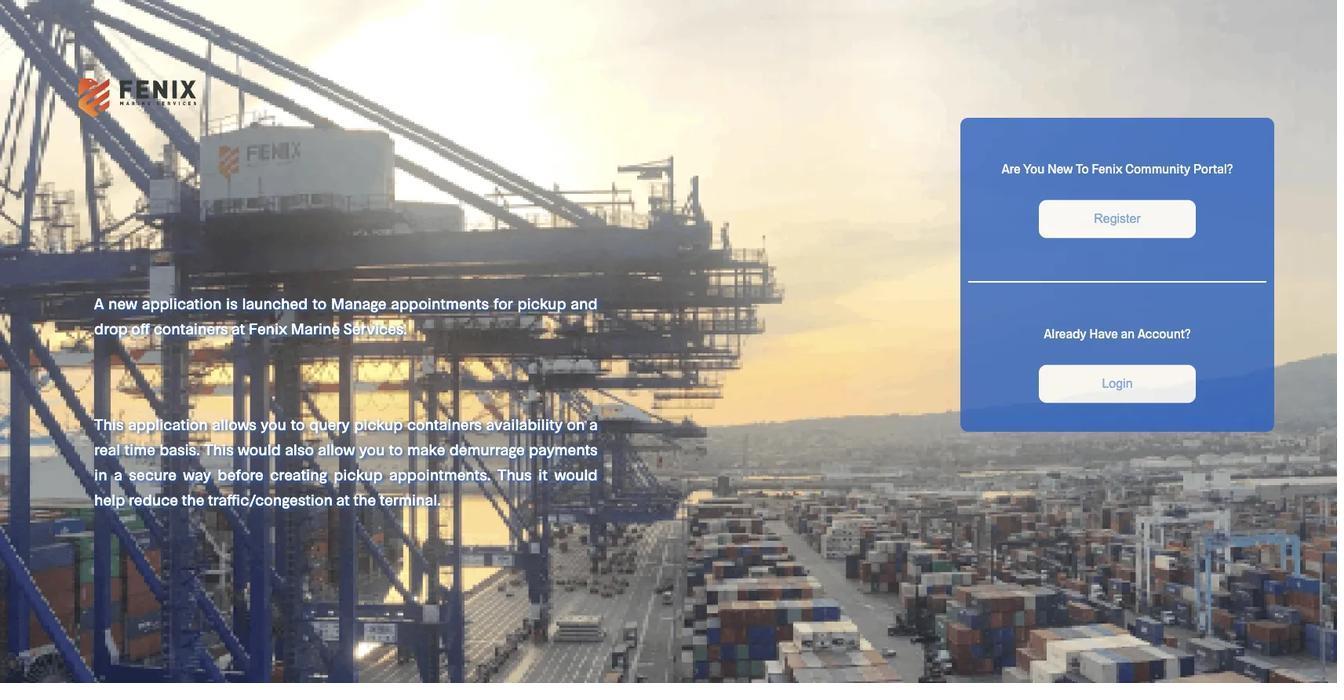 Task type: vqa. For each thing, say whether or not it's contained in the screenshot.
rights
no



Task type: describe. For each thing, give the bounding box(es) containing it.
basis.
[[159, 440, 200, 459]]

secure
[[129, 465, 177, 484]]

launched
[[242, 294, 308, 313]]

community
[[1126, 161, 1191, 175]]

already have an account?
[[1045, 325, 1192, 340]]

creating
[[270, 465, 327, 484]]

1 vertical spatial to
[[291, 415, 305, 433]]

payments
[[529, 440, 598, 459]]

terminal.
[[380, 490, 441, 509]]

1 vertical spatial this
[[204, 440, 234, 459]]

1 horizontal spatial a
[[590, 415, 598, 433]]

1 vertical spatial a
[[114, 465, 122, 484]]

register button
[[1040, 200, 1197, 238]]

on
[[567, 415, 585, 433]]

in
[[94, 465, 107, 484]]

demurrage
[[450, 440, 525, 459]]

drop
[[94, 319, 128, 338]]

before
[[218, 465, 264, 484]]

new
[[108, 294, 137, 313]]

an
[[1122, 325, 1136, 340]]

is
[[226, 294, 238, 313]]

1 horizontal spatial you
[[359, 440, 385, 459]]

you
[[1024, 161, 1045, 175]]

at inside this application allows you to query pickup containers availability on a real time basis. this would also allow you to make demurrage payments in a secure way before creating pickup appointments. thus it would help reduce the traffic/congestion at the terminal.
[[336, 490, 350, 509]]

services.
[[344, 319, 408, 338]]

time
[[124, 440, 155, 459]]

this application allows you to query pickup containers availability on a real time basis. this would also allow you to make demurrage payments in a secure way before creating pickup appointments. thus it would help reduce the traffic/congestion at the terminal.
[[94, 415, 598, 509]]

and
[[571, 294, 598, 313]]

login
[[1103, 377, 1133, 391]]

already
[[1045, 325, 1087, 340]]

it
[[539, 465, 548, 484]]

application inside the a new application is launched to manage appointments for pickup and drop off containers at fenix marine services.
[[142, 294, 222, 313]]

containers inside this application allows you to query pickup containers availability on a real time basis. this would also allow you to make demurrage payments in a secure way before creating pickup appointments. thus it would help reduce the traffic/congestion at the terminal.
[[408, 415, 482, 433]]

are
[[1002, 161, 1021, 175]]

a
[[94, 294, 104, 313]]

real
[[94, 440, 120, 459]]

2 vertical spatial pickup
[[334, 465, 383, 484]]

1 horizontal spatial fenix
[[1092, 161, 1123, 175]]

make
[[407, 440, 446, 459]]

for
[[494, 294, 513, 313]]

manage
[[331, 294, 387, 313]]

have
[[1090, 325, 1119, 340]]

to
[[1076, 161, 1090, 175]]

traffic/congestion
[[208, 490, 333, 509]]



Task type: locate. For each thing, give the bounding box(es) containing it.
the
[[182, 490, 204, 509], [354, 490, 376, 509]]

at
[[232, 319, 245, 338], [336, 490, 350, 509]]

1 vertical spatial would
[[555, 465, 598, 484]]

containers
[[154, 319, 228, 338], [408, 415, 482, 433]]

at down allow
[[336, 490, 350, 509]]

application up 'basis.'
[[128, 415, 208, 433]]

at down is
[[232, 319, 245, 338]]

this up real
[[94, 415, 124, 433]]

0 horizontal spatial fenix
[[249, 319, 287, 338]]

containers inside the a new application is launched to manage appointments for pickup and drop off containers at fenix marine services.
[[154, 319, 228, 338]]

application inside this application allows you to query pickup containers availability on a real time basis. this would also allow you to make demurrage payments in a secure way before creating pickup appointments. thus it would help reduce the traffic/congestion at the terminal.
[[128, 415, 208, 433]]

1 the from the left
[[182, 490, 204, 509]]

1 horizontal spatial would
[[555, 465, 598, 484]]

containers up make
[[408, 415, 482, 433]]

you right allow
[[359, 440, 385, 459]]

0 vertical spatial you
[[261, 415, 287, 433]]

1 vertical spatial pickup
[[354, 415, 403, 433]]

off
[[131, 319, 150, 338]]

are you new to fenix community portal?
[[1002, 161, 1234, 175]]

at inside the a new application is launched to manage appointments for pickup and drop off containers at fenix marine services.
[[232, 319, 245, 338]]

1 horizontal spatial to
[[313, 294, 327, 313]]

you up the also
[[261, 415, 287, 433]]

this
[[94, 415, 124, 433], [204, 440, 234, 459]]

0 vertical spatial a
[[590, 415, 598, 433]]

1 horizontal spatial this
[[204, 440, 234, 459]]

0 vertical spatial pickup
[[518, 294, 567, 313]]

0 vertical spatial this
[[94, 415, 124, 433]]

fenix down 'launched'
[[249, 319, 287, 338]]

a right in
[[114, 465, 122, 484]]

containers down is
[[154, 319, 228, 338]]

would up before
[[238, 440, 281, 459]]

the left terminal.
[[354, 490, 376, 509]]

0 vertical spatial to
[[313, 294, 327, 313]]

this down allows
[[204, 440, 234, 459]]

0 horizontal spatial at
[[232, 319, 245, 338]]

1 horizontal spatial at
[[336, 490, 350, 509]]

2 horizontal spatial to
[[389, 440, 403, 459]]

1 horizontal spatial containers
[[408, 415, 482, 433]]

0 horizontal spatial would
[[238, 440, 281, 459]]

1 vertical spatial fenix
[[249, 319, 287, 338]]

marine
[[291, 319, 340, 338]]

application up off
[[142, 294, 222, 313]]

allows
[[212, 415, 257, 433]]

1 vertical spatial at
[[336, 490, 350, 509]]

0 vertical spatial application
[[142, 294, 222, 313]]

the down 'way'
[[182, 490, 204, 509]]

0 horizontal spatial containers
[[154, 319, 228, 338]]

to
[[313, 294, 327, 313], [291, 415, 305, 433], [389, 440, 403, 459]]

account?
[[1138, 325, 1192, 340]]

0 horizontal spatial this
[[94, 415, 124, 433]]

a new application is launched to manage appointments for pickup and drop off containers at fenix marine services.
[[94, 294, 598, 338]]

pickup down allow
[[334, 465, 383, 484]]

fenix right to
[[1092, 161, 1123, 175]]

0 vertical spatial at
[[232, 319, 245, 338]]

would down payments
[[555, 465, 598, 484]]

to up marine
[[313, 294, 327, 313]]

would
[[238, 440, 281, 459], [555, 465, 598, 484]]

application
[[142, 294, 222, 313], [128, 415, 208, 433]]

0 horizontal spatial a
[[114, 465, 122, 484]]

0 horizontal spatial the
[[182, 490, 204, 509]]

1 vertical spatial you
[[359, 440, 385, 459]]

2 vertical spatial to
[[389, 440, 403, 459]]

also
[[285, 440, 314, 459]]

register
[[1095, 212, 1142, 226]]

0 horizontal spatial you
[[261, 415, 287, 433]]

availability
[[486, 415, 563, 433]]

a right on
[[590, 415, 598, 433]]

pickup right "for"
[[518, 294, 567, 313]]

thus
[[498, 465, 532, 484]]

appointments
[[391, 294, 489, 313]]

0 horizontal spatial to
[[291, 415, 305, 433]]

fenix
[[1092, 161, 1123, 175], [249, 319, 287, 338]]

fenix inside the a new application is launched to manage appointments for pickup and drop off containers at fenix marine services.
[[249, 319, 287, 338]]

0 vertical spatial fenix
[[1092, 161, 1123, 175]]

to left make
[[389, 440, 403, 459]]

portal?
[[1194, 161, 1234, 175]]

allow
[[318, 440, 355, 459]]

login button
[[1040, 365, 1197, 403]]

pickup up allow
[[354, 415, 403, 433]]

help
[[94, 490, 125, 509]]

appointments.
[[389, 465, 491, 484]]

0 vertical spatial containers
[[154, 319, 228, 338]]

pickup inside the a new application is launched to manage appointments for pickup and drop off containers at fenix marine services.
[[518, 294, 567, 313]]

0 vertical spatial would
[[238, 440, 281, 459]]

to inside the a new application is launched to manage appointments for pickup and drop off containers at fenix marine services.
[[313, 294, 327, 313]]

to up the also
[[291, 415, 305, 433]]

2 the from the left
[[354, 490, 376, 509]]

1 vertical spatial containers
[[408, 415, 482, 433]]

way
[[183, 465, 211, 484]]

1 horizontal spatial the
[[354, 490, 376, 509]]

1 vertical spatial application
[[128, 415, 208, 433]]

new
[[1048, 161, 1074, 175]]

you
[[261, 415, 287, 433], [359, 440, 385, 459]]

query
[[309, 415, 350, 433]]

a
[[590, 415, 598, 433], [114, 465, 122, 484]]

pickup
[[518, 294, 567, 313], [354, 415, 403, 433], [334, 465, 383, 484]]

reduce
[[129, 490, 178, 509]]



